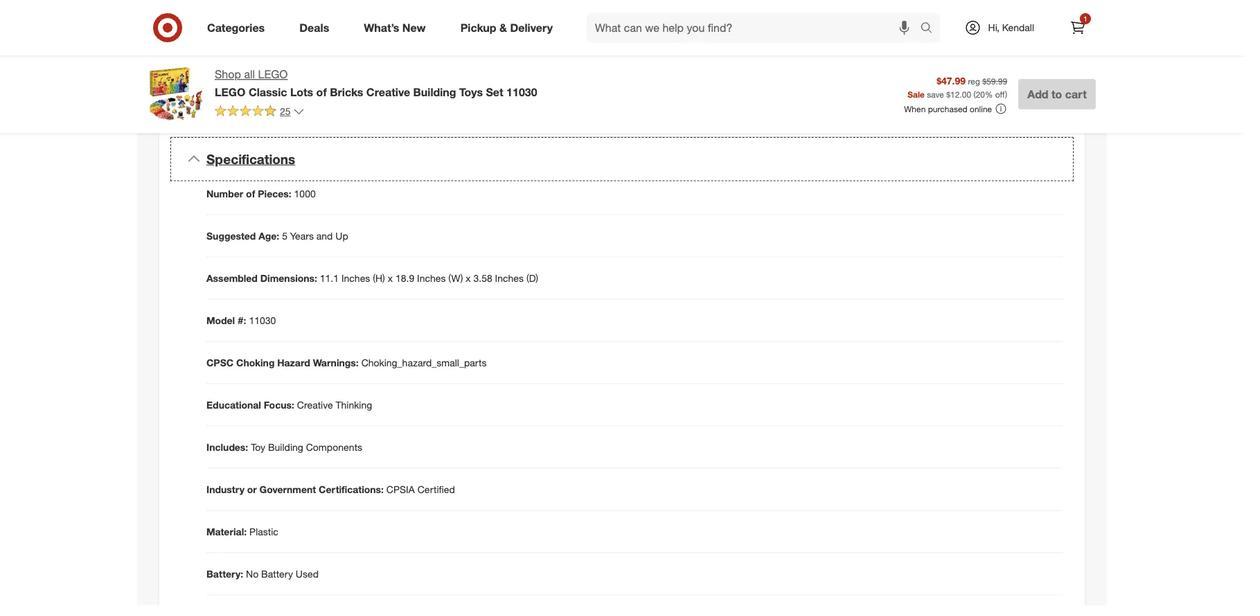 Task type: locate. For each thing, give the bounding box(es) containing it.
a down children at the left top
[[405, 59, 410, 72]]

0 horizontal spatial 11030
[[249, 314, 276, 327]]

1 vertical spatial creative
[[241, 59, 275, 72]]

2 this from the top
[[220, 93, 238, 105]]

for
[[345, 26, 357, 38], [553, 26, 565, 38], [390, 59, 402, 72], [355, 73, 366, 85]]

of right lots
[[316, 85, 327, 99]]

0 vertical spatial play
[[453, 26, 471, 38]]

1 horizontal spatial or
[[485, 59, 493, 72]]

battery: no battery used
[[207, 568, 319, 580]]

of left 'pieces:'
[[246, 188, 255, 200]]

this down provides
[[220, 93, 238, 105]]

0 vertical spatial great
[[320, 26, 343, 38]]

2 are from the left
[[493, 26, 506, 38]]

12.00
[[951, 89, 972, 99]]

2 vertical spatial lego
[[215, 85, 246, 99]]

pieces
[[323, 93, 352, 105]]

1 vertical spatial and
[[581, 59, 598, 72]]

11030 right the #:
[[249, 314, 276, 327]]

building down the birthday,
[[413, 85, 456, 99]]

1 this from the top
[[220, 59, 238, 72]]

toys
[[459, 85, 483, 99]]

categories link
[[195, 12, 282, 43]]

of
[[286, 73, 295, 85], [316, 85, 327, 99], [246, 188, 255, 200]]

1 vertical spatial this
[[220, 93, 238, 105]]

are left fun
[[493, 26, 506, 38]]

play inside this creative toy set makes a great gift for a birthday, reward or any other occasion and provides years of creative play for kids 5+ years old
[[334, 73, 352, 85]]

play up "reward"
[[453, 26, 471, 38]]

and inside lego classic sets are great for encouraging creative play and are a fun way for parents to share valuable experiences with their children
[[474, 26, 490, 38]]

any
[[496, 59, 511, 72]]

old
[[429, 73, 443, 85]]

great left gift
[[349, 59, 371, 72]]

1 horizontal spatial inches
[[417, 272, 446, 284]]

0 vertical spatial 11030
[[507, 85, 537, 99]]

inches left the "(d)"
[[495, 272, 524, 284]]

1 horizontal spatial are
[[493, 26, 506, 38]]

kendall
[[1003, 21, 1035, 34]]

or left the any
[[485, 59, 493, 72]]

set down provides
[[241, 93, 254, 105]]

1 horizontal spatial x
[[466, 272, 471, 284]]

choking
[[236, 357, 275, 369]]

play inside lego classic sets are great for encouraging creative play and are a fun way for parents to share valuable experiences with their children
[[453, 26, 471, 38]]

0 horizontal spatial years
[[260, 73, 284, 85]]

0 vertical spatial creative
[[416, 26, 450, 38]]

a inside lego classic sets are great for encouraging creative play and are a fun way for parents to share valuable experiences with their children
[[509, 26, 514, 38]]

includes: toy building components
[[207, 441, 362, 453]]

for up with
[[345, 26, 357, 38]]

1 horizontal spatial set
[[294, 59, 307, 72]]

1 horizontal spatial to
[[1052, 87, 1063, 101]]

5+
[[389, 73, 401, 85]]

2 horizontal spatial a
[[509, 26, 514, 38]]

creative down gift
[[366, 85, 410, 99]]

0 vertical spatial lego
[[220, 26, 246, 38]]

lego down shop in the top left of the page
[[215, 85, 246, 99]]

2 horizontal spatial of
[[316, 85, 327, 99]]

or right industry
[[247, 483, 257, 496]]

2 horizontal spatial inches
[[495, 272, 524, 284]]

classic inside 'shop all lego lego classic lots of bricks creative building toys set 11030'
[[249, 85, 287, 99]]

cart
[[1066, 87, 1087, 101]]

search
[[914, 22, 948, 36]]

1 link
[[1063, 12, 1094, 43]]

reward
[[452, 59, 482, 72]]

1 vertical spatial 11030
[[249, 314, 276, 327]]

specifications
[[207, 151, 295, 167]]

2 horizontal spatial creative
[[416, 26, 450, 38]]

up
[[336, 230, 348, 242]]

years down toy
[[260, 73, 284, 85]]

and
[[474, 26, 490, 38], [581, 59, 598, 72], [317, 230, 333, 242]]

creative down "makes"
[[297, 73, 331, 85]]

bricks
[[330, 85, 363, 99]]

2 horizontal spatial and
[[581, 59, 598, 72]]

0 horizontal spatial set
[[241, 93, 254, 105]]

1 horizontal spatial of
[[286, 73, 295, 85]]

industry or government certifications: cpsia certified
[[207, 483, 455, 496]]

2 inches from the left
[[417, 272, 446, 284]]

sets
[[283, 26, 301, 38]]

set inside this creative toy set makes a great gift for a birthday, reward or any other occasion and provides years of creative play for kids 5+ years old
[[294, 59, 307, 72]]

11030 down other
[[507, 85, 537, 99]]

assembled dimensions: 11.1 inches (h) x 18.9 inches (w) x 3.58 inches (d)
[[207, 272, 538, 284]]

1 vertical spatial building
[[268, 441, 303, 453]]

lego right all
[[258, 68, 288, 81]]

pickup & delivery
[[461, 21, 553, 34]]

$59.99
[[983, 76, 1008, 86]]

classic up valuable at the left top of page
[[249, 26, 281, 38]]

age:
[[259, 230, 279, 242]]

creative right focus:
[[297, 399, 333, 411]]

to right the add
[[1052, 87, 1063, 101]]

1 horizontal spatial a
[[405, 59, 410, 72]]

of down toy
[[286, 73, 295, 85]]

sale
[[908, 89, 925, 99]]

great inside lego classic sets are great for encouraging creative play and are a fun way for parents to share valuable experiences with their children
[[320, 26, 343, 38]]

0 horizontal spatial building
[[268, 441, 303, 453]]

set right toy
[[294, 59, 307, 72]]

0 horizontal spatial play
[[334, 73, 352, 85]]

years
[[260, 73, 284, 85], [403, 73, 427, 85]]

plastic
[[250, 526, 278, 538]]

%
[[985, 89, 993, 99]]

hi,
[[989, 21, 1000, 34]]

suggested
[[207, 230, 256, 242]]

1 horizontal spatial play
[[453, 26, 471, 38]]

0 vertical spatial set
[[294, 59, 307, 72]]

inches left "(h)"
[[342, 272, 370, 284]]

1 horizontal spatial building
[[413, 85, 456, 99]]

number of pieces: 1000
[[207, 188, 316, 200]]

and right occasion
[[581, 59, 598, 72]]

and left &
[[474, 26, 490, 38]]

building
[[413, 85, 456, 99], [268, 441, 303, 453]]

1 horizontal spatial creative
[[366, 85, 410, 99]]

creative down valuable at the left top of page
[[241, 59, 275, 72]]

cpsc
[[207, 357, 234, 369]]

lego up share
[[220, 26, 246, 38]]

when
[[904, 104, 926, 114]]

1
[[1084, 14, 1088, 23]]

0 vertical spatial classic
[[249, 26, 281, 38]]

are
[[304, 26, 318, 38], [493, 26, 506, 38]]

to
[[603, 26, 612, 38], [1052, 87, 1063, 101]]

image of lego classic lots of bricks creative building toys set 11030 image
[[148, 67, 204, 122]]

material:
[[207, 526, 247, 538]]

and inside this creative toy set makes a great gift for a birthday, reward or any other occasion and provides years of creative play for kids 5+ years old
[[581, 59, 598, 72]]

2 vertical spatial and
[[317, 230, 333, 242]]

1 vertical spatial classic
[[249, 85, 287, 99]]

play up pieces
[[334, 73, 352, 85]]

educational
[[207, 399, 261, 411]]

components
[[306, 441, 362, 453]]

0 horizontal spatial to
[[603, 26, 612, 38]]

encouraging
[[360, 26, 414, 38]]

includes:
[[207, 441, 248, 453]]

parents
[[567, 26, 600, 38]]

0 vertical spatial building
[[413, 85, 456, 99]]

creative inside 'shop all lego lego classic lots of bricks creative building toys set 11030'
[[366, 85, 410, 99]]

1 horizontal spatial years
[[403, 73, 427, 85]]

1 horizontal spatial 11030
[[507, 85, 537, 99]]

of inside 'shop all lego lego classic lots of bricks creative building toys set 11030'
[[316, 85, 327, 99]]

focus:
[[264, 399, 294, 411]]

to right 'parents'
[[603, 26, 612, 38]]

0 vertical spatial to
[[603, 26, 612, 38]]

this inside this creative toy set makes a great gift for a birthday, reward or any other occasion and provides years of creative play for kids 5+ years old
[[220, 59, 238, 72]]

creative up the birthday,
[[416, 26, 450, 38]]

a right "makes"
[[341, 59, 346, 72]]

x right (w)
[[466, 272, 471, 284]]

0 horizontal spatial and
[[317, 230, 333, 242]]

specifications button
[[170, 137, 1074, 181]]

3 inches from the left
[[495, 272, 524, 284]]

great up with
[[320, 26, 343, 38]]

thinking
[[336, 399, 372, 411]]

or
[[485, 59, 493, 72], [247, 483, 257, 496]]

1 horizontal spatial creative
[[297, 73, 331, 85]]

0 vertical spatial creative
[[366, 85, 410, 99]]

government
[[260, 483, 316, 496]]

industry
[[207, 483, 245, 496]]

classic up 25 link
[[249, 85, 287, 99]]

0 horizontal spatial or
[[247, 483, 257, 496]]

lego
[[220, 26, 246, 38], [258, 68, 288, 81], [215, 85, 246, 99]]

years right 5+
[[403, 73, 427, 85]]

other
[[514, 59, 537, 72]]

model #: 11030
[[207, 314, 276, 327]]

1 horizontal spatial and
[[474, 26, 490, 38]]

1 inches from the left
[[342, 272, 370, 284]]

this
[[220, 59, 238, 72], [220, 93, 238, 105]]

$
[[947, 89, 951, 99]]

building right 'toy'
[[268, 441, 303, 453]]

and left the up
[[317, 230, 333, 242]]

toy
[[278, 59, 291, 72]]

new
[[403, 21, 426, 34]]

set
[[294, 59, 307, 72], [241, 93, 254, 105]]

with
[[341, 40, 359, 52]]

1 vertical spatial creative
[[297, 399, 333, 411]]

0 horizontal spatial are
[[304, 26, 318, 38]]

choking_hazard_small_parts
[[361, 357, 487, 369]]

add to cart
[[1028, 87, 1087, 101]]

1 vertical spatial to
[[1052, 87, 1063, 101]]

0 vertical spatial or
[[485, 59, 493, 72]]

2 vertical spatial creative
[[297, 73, 331, 85]]

inches left (w)
[[417, 272, 446, 284]]

25
[[280, 105, 291, 117]]

classic
[[249, 26, 281, 38], [249, 85, 287, 99]]

0 horizontal spatial inches
[[342, 272, 370, 284]]

0 horizontal spatial great
[[320, 26, 343, 38]]

a right &
[[509, 26, 514, 38]]

1 vertical spatial great
[[349, 59, 371, 72]]

0 vertical spatial and
[[474, 26, 490, 38]]

1 years from the left
[[260, 73, 284, 85]]

fun
[[517, 26, 531, 38]]

categories
[[207, 21, 265, 34]]

0 horizontal spatial x
[[388, 272, 393, 284]]

to inside lego classic sets are great for encouraging creative play and are a fun way for parents to share valuable experiences with their children
[[603, 26, 612, 38]]

0 vertical spatial this
[[220, 59, 238, 72]]

to inside button
[[1052, 87, 1063, 101]]

this up provides
[[220, 59, 238, 72]]

are up experiences
[[304, 26, 318, 38]]

deals link
[[288, 12, 347, 43]]

1 vertical spatial play
[[334, 73, 352, 85]]

pickup & delivery link
[[449, 12, 570, 43]]

x right "(h)"
[[388, 272, 393, 284]]

3.58
[[474, 272, 493, 284]]

0 horizontal spatial a
[[341, 59, 346, 72]]

1 horizontal spatial great
[[349, 59, 371, 72]]



Task type: vqa. For each thing, say whether or not it's contained in the screenshot.
Building to the right
yes



Task type: describe. For each thing, give the bounding box(es) containing it.
lego inside lego classic sets are great for encouraging creative play and are a fun way for parents to share valuable experiences with their children
[[220, 26, 246, 38]]

no
[[246, 568, 259, 580]]

off
[[996, 89, 1005, 99]]

pickup
[[461, 21, 497, 34]]

toy
[[251, 441, 265, 453]]

educational focus: creative thinking
[[207, 399, 372, 411]]

suggested age: 5 years and up
[[207, 230, 348, 242]]

warnings:
[[313, 357, 359, 369]]

shop
[[215, 68, 241, 81]]

0 horizontal spatial of
[[246, 188, 255, 200]]

hazard
[[277, 357, 310, 369]]

search button
[[914, 12, 948, 46]]

this for this creative toy set makes a great gift for a birthday, reward or any other occasion and provides years of creative play for kids 5+ years old
[[220, 59, 238, 72]]

this set contains 1,000 pieces
[[220, 93, 352, 105]]

cpsia
[[387, 483, 415, 496]]

1 x from the left
[[388, 272, 393, 284]]

for left kids
[[355, 73, 366, 85]]

lots
[[290, 85, 313, 99]]

#:
[[238, 314, 246, 327]]

&
[[500, 21, 507, 34]]

deals
[[300, 21, 329, 34]]

number
[[207, 188, 243, 200]]

what's
[[364, 21, 399, 34]]

material: plastic
[[207, 526, 278, 538]]

battery
[[261, 568, 293, 580]]

1 vertical spatial set
[[241, 93, 254, 105]]

1 vertical spatial or
[[247, 483, 257, 496]]

dimensions:
[[260, 272, 317, 284]]

their
[[362, 40, 381, 52]]

0 horizontal spatial creative
[[241, 59, 275, 72]]

provides
[[220, 73, 258, 85]]

makes
[[310, 59, 338, 72]]

experiences
[[285, 40, 339, 52]]

birthday,
[[413, 59, 450, 72]]

or inside this creative toy set makes a great gift for a birthday, reward or any other occasion and provides years of creative play for kids 5+ years old
[[485, 59, 493, 72]]

lego classic sets are great for encouraging creative play and are a fun way for parents to share valuable experiences with their children
[[220, 26, 612, 52]]

great inside this creative toy set makes a great gift for a birthday, reward or any other occasion and provides years of creative play for kids 5+ years old
[[349, 59, 371, 72]]

kids
[[369, 73, 387, 85]]

pieces:
[[258, 188, 292, 200]]

certifications:
[[319, 483, 384, 496]]

11.1
[[320, 272, 339, 284]]

share
[[220, 40, 244, 52]]

11030 inside 'shop all lego lego classic lots of bricks creative building toys set 11030'
[[507, 85, 537, 99]]

assembled
[[207, 272, 258, 284]]

this for this set contains 1,000 pieces
[[220, 93, 238, 105]]

1,000
[[296, 93, 321, 105]]

battery:
[[207, 568, 243, 580]]

hi, kendall
[[989, 21, 1035, 34]]

1000
[[294, 188, 316, 200]]

all
[[244, 68, 255, 81]]

classic inside lego classic sets are great for encouraging creative play and are a fun way for parents to share valuable experiences with their children
[[249, 26, 281, 38]]

2 years from the left
[[403, 73, 427, 85]]

set
[[486, 85, 504, 99]]

delivery
[[510, 21, 553, 34]]

cpsc choking hazard warnings: choking_hazard_small_parts
[[207, 357, 487, 369]]

reg
[[968, 76, 981, 86]]

way
[[533, 26, 550, 38]]

used
[[296, 568, 319, 580]]

model
[[207, 314, 235, 327]]

$47.99
[[937, 75, 966, 87]]

years
[[290, 230, 314, 242]]

when purchased online
[[904, 104, 992, 114]]

(
[[974, 89, 976, 99]]

5
[[282, 230, 288, 242]]

1 vertical spatial lego
[[258, 68, 288, 81]]

certified
[[418, 483, 455, 496]]

creative inside lego classic sets are great for encouraging creative play and are a fun way for parents to share valuable experiences with their children
[[416, 26, 450, 38]]

20
[[976, 89, 985, 99]]

for right the way
[[553, 26, 565, 38]]

)
[[1005, 89, 1008, 99]]

$47.99 reg $59.99 sale save $ 12.00 ( 20 % off )
[[908, 75, 1008, 99]]

what's new link
[[352, 12, 443, 43]]

valuable
[[247, 40, 283, 52]]

What can we help you find? suggestions appear below search field
[[587, 12, 924, 43]]

2 x from the left
[[466, 272, 471, 284]]

purchased
[[928, 104, 968, 114]]

25 link
[[215, 105, 305, 120]]

(w)
[[449, 272, 463, 284]]

this creative toy set makes a great gift for a birthday, reward or any other occasion and provides years of creative play for kids 5+ years old
[[220, 59, 598, 85]]

building inside 'shop all lego lego classic lots of bricks creative building toys set 11030'
[[413, 85, 456, 99]]

save
[[927, 89, 944, 99]]

of inside this creative toy set makes a great gift for a birthday, reward or any other occasion and provides years of creative play for kids 5+ years old
[[286, 73, 295, 85]]

(h)
[[373, 272, 385, 284]]

1 are from the left
[[304, 26, 318, 38]]

contains
[[257, 93, 294, 105]]

for up 5+
[[390, 59, 402, 72]]

0 horizontal spatial creative
[[297, 399, 333, 411]]



